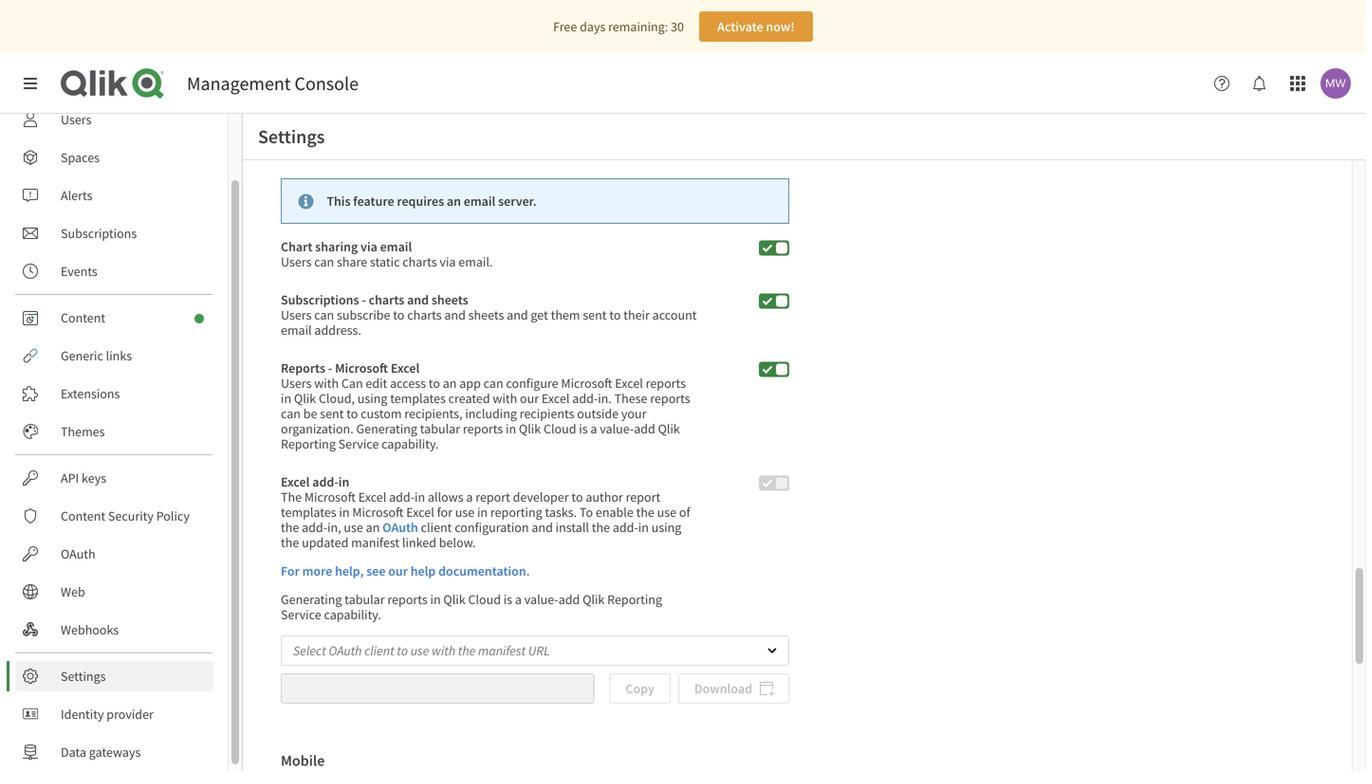 Task type: describe. For each thing, give the bounding box(es) containing it.
a inside reports - microsoft excel users with can edit access to an app can configure microsoft excel reports in qlik cloud, using templates created with our excel add-in. these reports can be sent to custom recipients, including recipients outside your organization. generating tabular reports in qlik cloud is a value-add qlik reporting service capability.
[[591, 420, 597, 437]]

identity provider
[[61, 706, 154, 723]]

in left recipients
[[506, 420, 516, 437]]

in.
[[598, 390, 612, 407]]

this
[[327, 193, 351, 210]]

service inside reports - microsoft excel users with can edit access to an app can configure microsoft excel reports in qlik cloud, using templates created with our excel add-in. these reports can be sent to custom recipients, including recipients outside your organization. generating tabular reports in qlik cloud is a value-add qlik reporting service capability.
[[338, 435, 379, 453]]

to
[[580, 504, 593, 521]]

webhooks
[[61, 622, 119, 639]]

their
[[624, 306, 650, 323]]

can right app
[[484, 375, 503, 392]]

webhooks link
[[15, 615, 214, 645]]

below.
[[439, 534, 476, 551]]

generic links
[[61, 347, 132, 364]]

and down chart sharing via email users can share static charts via email.
[[407, 291, 429, 308]]

these
[[615, 390, 648, 407]]

add- inside reports - microsoft excel users with can edit access to an app can configure microsoft excel reports in qlik cloud, using templates created with our excel add-in. these reports can be sent to custom recipients, including recipients outside your organization. generating tabular reports in qlik cloud is a value-add qlik reporting service capability.
[[572, 390, 598, 407]]

developer
[[513, 489, 569, 506]]

activate now!
[[718, 18, 795, 35]]

share
[[337, 253, 367, 270]]

qlik down documentation. at the bottom left of page
[[444, 591, 466, 608]]

new connector image
[[195, 314, 204, 324]]

0 horizontal spatial oauth link
[[15, 539, 214, 569]]

excel right edit
[[391, 360, 420, 377]]

a inside the microsoft excel add-in allows a report developer to author report templates in microsoft excel for use in reporting tasks. to enable the use of the add-in, use an
[[466, 489, 473, 506]]

days
[[580, 18, 606, 35]]

generic links link
[[15, 341, 214, 371]]

use inside the select oauth client to use with the manifest url field
[[410, 642, 429, 659]]

the right enable at the bottom of the page
[[636, 504, 655, 521]]

in,
[[327, 519, 341, 536]]

generating inside generating tabular reports in qlik cloud is a value-add qlik reporting service capability.
[[281, 591, 342, 608]]

microsoft up in,
[[304, 489, 356, 506]]

in up in,
[[339, 473, 349, 490]]

free
[[553, 18, 577, 35]]

excel left for
[[406, 504, 434, 521]]

use left of
[[657, 504, 677, 521]]

app
[[459, 375, 481, 392]]

organization.
[[281, 420, 354, 437]]

30
[[671, 18, 684, 35]]

excel left outside
[[542, 390, 570, 407]]

spaces
[[61, 149, 100, 166]]

can inside chart sharing via email users can share static charts via email.
[[314, 253, 334, 270]]

to right subscribe on the top left of the page
[[393, 306, 405, 323]]

allows
[[428, 489, 464, 506]]

access
[[390, 375, 426, 392]]

value- inside reports - microsoft excel users with can edit access to an app can configure microsoft excel reports in qlik cloud, using templates created with our excel add-in. these reports can be sent to custom recipients, including recipients outside your organization. generating tabular reports in qlik cloud is a value-add qlik reporting service capability.
[[600, 420, 634, 437]]

identity
[[61, 706, 104, 723]]

manifest inside client configuration and install the add-in using the updated manifest linked below.
[[351, 534, 400, 551]]

security
[[108, 508, 154, 525]]

2 report from the left
[[626, 489, 661, 506]]

1 horizontal spatial via
[[440, 253, 456, 270]]

content link
[[15, 303, 214, 333]]

provider
[[107, 706, 154, 723]]

an inside reports - microsoft excel users with can edit access to an app can configure microsoft excel reports in qlik cloud, using templates created with our excel add-in. these reports can be sent to custom recipients, including recipients outside your organization. generating tabular reports in qlik cloud is a value-add qlik reporting service capability.
[[443, 375, 457, 392]]

excel right excel add-in
[[358, 489, 386, 506]]

can inside subscriptions - charts and sheets users can subscribe to charts and sheets and get them sent to their account email address.
[[314, 306, 334, 323]]

sent inside reports - microsoft excel users with can edit access to an app can configure microsoft excel reports in qlik cloud, using templates created with our excel add-in. these reports can be sent to custom recipients, including recipients outside your organization. generating tabular reports in qlik cloud is a value-add qlik reporting service capability.
[[320, 405, 344, 422]]

to left their
[[609, 306, 621, 323]]

web
[[61, 584, 85, 601]]

navigation pane element
[[0, 50, 228, 771]]

an inside the microsoft excel add-in allows a report developer to author report templates in microsoft excel for use in reporting tasks. to enable the use of the add-in, use an
[[366, 519, 380, 536]]

qlik right including
[[519, 420, 541, 437]]

alerts
[[61, 187, 92, 204]]

free days remaining: 30
[[553, 18, 684, 35]]

content for content
[[61, 309, 105, 326]]

client inside client configuration and install the add-in using the updated manifest linked below.
[[421, 519, 452, 536]]

reports right the these
[[650, 390, 690, 407]]

add inside generating tabular reports in qlik cloud is a value-add qlik reporting service capability.
[[559, 591, 580, 608]]

the right install
[[592, 519, 610, 536]]

enable
[[596, 504, 634, 521]]

settings link
[[15, 661, 214, 692]]

data gateways
[[61, 744, 141, 761]]

help,
[[335, 563, 364, 580]]

sent inside subscriptions - charts and sheets users can subscribe to charts and sheets and get them sent to their account email address.
[[583, 306, 607, 323]]

updated
[[302, 534, 349, 551]]

recipients
[[520, 405, 575, 422]]

chart
[[281, 238, 313, 255]]

tasks.
[[545, 504, 577, 521]]

reports
[[281, 360, 325, 377]]

using inside reports - microsoft excel users with can edit access to an app can configure microsoft excel reports in qlik cloud, using templates created with our excel add-in. these reports can be sent to custom recipients, including recipients outside your organization. generating tabular reports in qlik cloud is a value-add qlik reporting service capability.
[[358, 390, 388, 407]]

select oauth client to use with the manifest url
[[293, 642, 550, 659]]

email.
[[459, 253, 493, 270]]

0 horizontal spatial our
[[388, 563, 408, 580]]

1 report from the left
[[476, 489, 510, 506]]

more
[[302, 563, 332, 580]]

1 horizontal spatial settings
[[258, 125, 325, 149]]

excel add-in
[[281, 473, 349, 490]]

charts right subscribe on the top left of the page
[[407, 306, 442, 323]]

now!
[[766, 18, 795, 35]]

documentation.
[[439, 563, 530, 580]]

oauth inside field
[[329, 642, 362, 659]]

sheets left get
[[468, 306, 504, 323]]

configure
[[506, 375, 559, 392]]

extensions link
[[15, 379, 214, 409]]

0 horizontal spatial via
[[361, 238, 378, 255]]

content security policy
[[61, 508, 190, 525]]

add- right the
[[312, 473, 339, 490]]

subscriptions link
[[15, 218, 214, 249]]

remaining:
[[608, 18, 668, 35]]

sharing
[[315, 238, 358, 255]]

url
[[528, 642, 550, 659]]

use right in,
[[344, 519, 363, 536]]

microsoft up outside
[[561, 375, 613, 392]]

subscribe
[[337, 306, 390, 323]]

api
[[61, 470, 79, 487]]

use right for
[[455, 504, 475, 521]]

email inside chart sharing via email users can share static charts via email.
[[380, 238, 412, 255]]

in left allows
[[415, 489, 425, 506]]

to right access
[[429, 375, 440, 392]]

oauth inside navigation pane element
[[61, 546, 96, 563]]

data gateways link
[[15, 737, 214, 768]]

extensions
[[61, 385, 120, 402]]

add- left allows
[[389, 489, 415, 506]]

api keys
[[61, 470, 106, 487]]

server.
[[498, 193, 537, 210]]

to inside field
[[397, 642, 408, 659]]

reports - microsoft excel users with can edit access to an app can configure microsoft excel reports in qlik cloud, using templates created with our excel add-in. these reports can be sent to custom recipients, including recipients outside your organization. generating tabular reports in qlik cloud is a value-add qlik reporting service capability.
[[281, 360, 690, 453]]

with for can
[[314, 375, 339, 392]]

data
[[61, 744, 86, 761]]

install
[[556, 519, 589, 536]]

gateways
[[89, 744, 141, 761]]

qlik right your
[[658, 420, 680, 437]]

linked
[[402, 534, 436, 551]]

value- inside generating tabular reports in qlik cloud is a value-add qlik reporting service capability.
[[525, 591, 559, 608]]

and inside client configuration and install the add-in using the updated manifest linked below.
[[532, 519, 553, 536]]

your
[[621, 405, 647, 422]]

- for subscriptions
[[362, 291, 366, 308]]

2 horizontal spatial oauth
[[383, 519, 418, 536]]

events
[[61, 263, 98, 280]]

for more help, see our help documentation.
[[281, 563, 530, 580]]

themes link
[[15, 417, 214, 447]]

generating inside reports - microsoft excel users with can edit access to an app can configure microsoft excel reports in qlik cloud, using templates created with our excel add-in. these reports can be sent to custom recipients, including recipients outside your organization. generating tabular reports in qlik cloud is a value-add qlik reporting service capability.
[[356, 420, 417, 437]]

users link
[[15, 104, 214, 135]]



Task type: vqa. For each thing, say whether or not it's contained in the screenshot.
middle AN
yes



Task type: locate. For each thing, give the bounding box(es) containing it.
microsoft
[[335, 360, 388, 377], [561, 375, 613, 392], [304, 489, 356, 506], [352, 504, 404, 521]]

activate
[[718, 18, 763, 35]]

qlik
[[294, 390, 316, 407], [519, 420, 541, 437], [658, 420, 680, 437], [444, 591, 466, 608], [583, 591, 605, 608]]

- for reports
[[328, 360, 332, 377]]

with for the
[[432, 642, 456, 659]]

0 horizontal spatial -
[[328, 360, 332, 377]]

get
[[531, 306, 548, 323]]

use
[[455, 504, 475, 521], [657, 504, 677, 521], [344, 519, 363, 536], [410, 642, 429, 659]]

capability. inside reports - microsoft excel users with can edit access to an app can configure microsoft excel reports in qlik cloud, using templates created with our excel add-in. these reports can be sent to custom recipients, including recipients outside your organization. generating tabular reports in qlik cloud is a value-add qlik reporting service capability.
[[382, 435, 439, 453]]

users left sharing
[[281, 253, 312, 270]]

client right select
[[364, 642, 394, 659]]

use down generating tabular reports in qlik cloud is a value-add qlik reporting service capability.
[[410, 642, 429, 659]]

0 vertical spatial reporting
[[281, 435, 336, 453]]

spaces link
[[15, 142, 214, 173]]

0 horizontal spatial report
[[476, 489, 510, 506]]

0 vertical spatial cloud
[[544, 420, 576, 437]]

identity provider link
[[15, 699, 214, 730]]

0 vertical spatial value-
[[600, 420, 634, 437]]

tabular down see on the bottom left
[[345, 591, 385, 608]]

generating tabular reports in qlik cloud is a value-add qlik reporting service capability.
[[281, 591, 662, 623]]

0 vertical spatial -
[[362, 291, 366, 308]]

edit
[[366, 375, 387, 392]]

an inside 'this feature requires an email server.' "alert"
[[447, 193, 461, 210]]

1 horizontal spatial add
[[634, 420, 656, 437]]

0 horizontal spatial cloud
[[468, 591, 501, 608]]

1 vertical spatial tabular
[[345, 591, 385, 608]]

1 vertical spatial settings
[[61, 668, 106, 685]]

client
[[421, 519, 452, 536], [364, 642, 394, 659]]

the
[[281, 489, 302, 506]]

1 vertical spatial value-
[[525, 591, 559, 608]]

feature
[[353, 193, 394, 210]]

generating
[[356, 420, 417, 437], [281, 591, 342, 608]]

for
[[281, 563, 300, 580]]

generating down edit
[[356, 420, 417, 437]]

0 horizontal spatial capability.
[[324, 606, 381, 623]]

charts inside chart sharing via email users can share static charts via email.
[[403, 253, 437, 270]]

content up generic
[[61, 309, 105, 326]]

0 horizontal spatial using
[[358, 390, 388, 407]]

1 vertical spatial sent
[[320, 405, 344, 422]]

sent right 'them'
[[583, 306, 607, 323]]

oauth link
[[383, 519, 418, 536], [15, 539, 214, 569]]

in up 'updated'
[[339, 504, 350, 521]]

a down documentation. at the bottom left of page
[[515, 591, 522, 608]]

1 vertical spatial subscriptions
[[281, 291, 359, 308]]

sent right the be
[[320, 405, 344, 422]]

0 horizontal spatial oauth
[[61, 546, 96, 563]]

service down custom on the left bottom of the page
[[338, 435, 379, 453]]

0 vertical spatial using
[[358, 390, 388, 407]]

0 vertical spatial tabular
[[420, 420, 460, 437]]

1 vertical spatial service
[[281, 606, 321, 623]]

settings inside settings link
[[61, 668, 106, 685]]

reports down created
[[463, 420, 503, 437]]

1 vertical spatial cloud
[[468, 591, 501, 608]]

templates down excel add-in
[[281, 504, 337, 521]]

in left reporting on the bottom of the page
[[477, 504, 488, 521]]

chart sharing via email users can share static charts via email.
[[281, 238, 493, 270]]

1 vertical spatial email
[[380, 238, 412, 255]]

1 horizontal spatial cloud
[[544, 420, 576, 437]]

subscriptions inside navigation pane element
[[61, 225, 137, 242]]

1 horizontal spatial report
[[626, 489, 661, 506]]

2 vertical spatial an
[[366, 519, 380, 536]]

oauth right select
[[329, 642, 362, 659]]

subscriptions for subscriptions - charts and sheets users can subscribe to charts and sheets and get them sent to their account email address.
[[281, 291, 359, 308]]

cloud down documentation. at the bottom left of page
[[468, 591, 501, 608]]

is inside reports - microsoft excel users with can edit access to an app can configure microsoft excel reports in qlik cloud, using templates created with our excel add-in. these reports can be sent to custom recipients, including recipients outside your organization. generating tabular reports in qlik cloud is a value-add qlik reporting service capability.
[[579, 420, 588, 437]]

charts down static
[[369, 291, 405, 308]]

1 horizontal spatial our
[[520, 390, 539, 407]]

settings up identity
[[61, 668, 106, 685]]

to left custom on the left bottom of the page
[[347, 405, 358, 422]]

with inside the select oauth client to use with the manifest url field
[[432, 642, 456, 659]]

reports up your
[[646, 375, 686, 392]]

an right in,
[[366, 519, 380, 536]]

users inside chart sharing via email users can share static charts via email.
[[281, 253, 312, 270]]

templates right edit
[[390, 390, 446, 407]]

1 horizontal spatial oauth link
[[383, 519, 418, 536]]

select
[[293, 642, 326, 659]]

maria williams image
[[1321, 68, 1351, 99]]

the up for
[[281, 534, 299, 551]]

1 horizontal spatial tabular
[[420, 420, 460, 437]]

alerts link
[[15, 180, 214, 211]]

2 horizontal spatial with
[[493, 390, 517, 407]]

0 vertical spatial content
[[61, 309, 105, 326]]

1 horizontal spatial capability.
[[382, 435, 439, 453]]

oauth
[[383, 519, 418, 536], [61, 546, 96, 563], [329, 642, 362, 659]]

1 horizontal spatial email
[[380, 238, 412, 255]]

0 vertical spatial an
[[447, 193, 461, 210]]

using right cloud,
[[358, 390, 388, 407]]

2 vertical spatial oauth
[[329, 642, 362, 659]]

management console
[[187, 72, 359, 95]]

outside
[[577, 405, 619, 422]]

capability.
[[382, 435, 439, 453], [324, 606, 381, 623]]

reporting inside generating tabular reports in qlik cloud is a value-add qlik reporting service capability.
[[607, 591, 662, 608]]

0 vertical spatial our
[[520, 390, 539, 407]]

add up the select oauth client to use with the manifest url field
[[559, 591, 580, 608]]

0 vertical spatial templates
[[390, 390, 446, 407]]

to inside the microsoft excel add-in allows a report developer to author report templates in microsoft excel for use in reporting tasks. to enable the use of the add-in, use an
[[572, 489, 583, 506]]

1 horizontal spatial generating
[[356, 420, 417, 437]]

users inside reports - microsoft excel users with can edit access to an app can configure microsoft excel reports in qlik cloud, using templates created with our excel add-in. these reports can be sent to custom recipients, including recipients outside your organization. generating tabular reports in qlik cloud is a value-add qlik reporting service capability.
[[281, 375, 312, 392]]

2 horizontal spatial a
[[591, 420, 597, 437]]

can
[[342, 375, 363, 392]]

0 vertical spatial settings
[[258, 125, 325, 149]]

with left can
[[314, 375, 339, 392]]

1 vertical spatial generating
[[281, 591, 342, 608]]

can
[[314, 253, 334, 270], [314, 306, 334, 323], [484, 375, 503, 392], [281, 405, 301, 422]]

0 vertical spatial service
[[338, 435, 379, 453]]

users inside navigation pane element
[[61, 111, 92, 128]]

1 vertical spatial is
[[504, 591, 513, 608]]

in left the be
[[281, 390, 291, 407]]

with down generating tabular reports in qlik cloud is a value-add qlik reporting service capability.
[[432, 642, 456, 659]]

2 horizontal spatial email
[[464, 193, 496, 210]]

custom
[[361, 405, 402, 422]]

oauth up web
[[61, 546, 96, 563]]

0 horizontal spatial tabular
[[345, 591, 385, 608]]

- left can
[[328, 360, 332, 377]]

1 vertical spatial oauth link
[[15, 539, 214, 569]]

and left install
[[532, 519, 553, 536]]

cloud inside reports - microsoft excel users with can edit access to an app can configure microsoft excel reports in qlik cloud, using templates created with our excel add-in. these reports can be sent to custom recipients, including recipients outside your organization. generating tabular reports in qlik cloud is a value-add qlik reporting service capability.
[[544, 420, 576, 437]]

in right enable at the bottom of the page
[[638, 519, 649, 536]]

1 horizontal spatial subscriptions
[[281, 291, 359, 308]]

reporting
[[490, 504, 542, 521]]

0 horizontal spatial is
[[504, 591, 513, 608]]

an
[[447, 193, 461, 210], [443, 375, 457, 392], [366, 519, 380, 536]]

cloud,
[[319, 390, 355, 407]]

microsoft up cloud,
[[335, 360, 388, 377]]

sheets
[[432, 291, 468, 308], [468, 306, 504, 323]]

is inside generating tabular reports in qlik cloud is a value-add qlik reporting service capability.
[[504, 591, 513, 608]]

with right created
[[493, 390, 517, 407]]

an left app
[[443, 375, 457, 392]]

0 horizontal spatial email
[[281, 322, 312, 339]]

oauth link up for more help, see our help documentation. link
[[383, 519, 418, 536]]

tabular inside generating tabular reports in qlik cloud is a value-add qlik reporting service capability.
[[345, 591, 385, 608]]

1 vertical spatial content
[[61, 508, 105, 525]]

service inside generating tabular reports in qlik cloud is a value-add qlik reporting service capability.
[[281, 606, 321, 623]]

users up spaces
[[61, 111, 92, 128]]

management
[[187, 72, 291, 95]]

activate now! link
[[699, 11, 813, 42]]

0 horizontal spatial subscriptions
[[61, 225, 137, 242]]

manifest
[[351, 534, 400, 551], [478, 642, 526, 659]]

reports down the for more help, see our help documentation.
[[388, 591, 428, 608]]

0 horizontal spatial settings
[[61, 668, 106, 685]]

add- down author
[[613, 519, 638, 536]]

subscriptions up the address.
[[281, 291, 359, 308]]

0 horizontal spatial with
[[314, 375, 339, 392]]

charts
[[403, 253, 437, 270], [369, 291, 405, 308], [407, 306, 442, 323]]

content security policy link
[[15, 501, 214, 531]]

settings down management console in the left top of the page
[[258, 125, 325, 149]]

1 horizontal spatial oauth
[[329, 642, 362, 659]]

this feature requires an email server.
[[327, 193, 537, 210]]

them
[[551, 306, 580, 323]]

0 horizontal spatial value-
[[525, 591, 559, 608]]

see
[[366, 563, 386, 580]]

client configuration and install the add-in using the updated manifest linked below.
[[281, 519, 682, 551]]

qlik down reports
[[294, 390, 316, 407]]

content down api keys
[[61, 508, 105, 525]]

0 horizontal spatial client
[[364, 642, 394, 659]]

reporting inside reports - microsoft excel users with can edit access to an app can configure microsoft excel reports in qlik cloud, using templates created with our excel add-in. these reports can be sent to custom recipients, including recipients outside your organization. generating tabular reports in qlik cloud is a value-add qlik reporting service capability.
[[281, 435, 336, 453]]

1 vertical spatial oauth
[[61, 546, 96, 563]]

0 vertical spatial a
[[591, 420, 597, 437]]

mobile
[[281, 752, 325, 771]]

reporting
[[281, 435, 336, 453], [607, 591, 662, 608]]

reporting down enable at the bottom of the page
[[607, 591, 662, 608]]

users up the be
[[281, 375, 312, 392]]

1 horizontal spatial a
[[515, 591, 522, 608]]

1 vertical spatial an
[[443, 375, 457, 392]]

client down allows
[[421, 519, 452, 536]]

1 vertical spatial using
[[652, 519, 682, 536]]

policy
[[156, 508, 190, 525]]

- inside reports - microsoft excel users with can edit access to an app can configure microsoft excel reports in qlik cloud, using templates created with our excel add-in. these reports can be sent to custom recipients, including recipients outside your organization. generating tabular reports in qlik cloud is a value-add qlik reporting service capability.
[[328, 360, 332, 377]]

1 vertical spatial our
[[388, 563, 408, 580]]

1 horizontal spatial is
[[579, 420, 588, 437]]

value- down in.
[[600, 420, 634, 437]]

subscriptions - charts and sheets users can subscribe to charts and sheets and get them sent to their account email address.
[[281, 291, 697, 339]]

in inside generating tabular reports in qlik cloud is a value-add qlik reporting service capability.
[[430, 591, 441, 608]]

sent
[[583, 306, 607, 323], [320, 405, 344, 422]]

1 horizontal spatial sent
[[583, 306, 607, 323]]

a left your
[[591, 420, 597, 437]]

excel down "organization."
[[281, 473, 310, 490]]

report right author
[[626, 489, 661, 506]]

1 vertical spatial add
[[559, 591, 580, 608]]

can left the be
[[281, 405, 301, 422]]

1 vertical spatial manifest
[[478, 642, 526, 659]]

via left email.
[[440, 253, 456, 270]]

keys
[[82, 470, 106, 487]]

1 vertical spatial a
[[466, 489, 473, 506]]

in
[[281, 390, 291, 407], [506, 420, 516, 437], [339, 473, 349, 490], [415, 489, 425, 506], [339, 504, 350, 521], [477, 504, 488, 521], [638, 519, 649, 536], [430, 591, 441, 608]]

is
[[579, 420, 588, 437], [504, 591, 513, 608]]

email inside "alert"
[[464, 193, 496, 210]]

2 vertical spatial a
[[515, 591, 522, 608]]

2 content from the top
[[61, 508, 105, 525]]

is right recipients
[[579, 420, 588, 437]]

sheets down email.
[[432, 291, 468, 308]]

an right requires
[[447, 193, 461, 210]]

themes
[[61, 423, 105, 440]]

users left the address.
[[281, 306, 312, 323]]

settings
[[258, 125, 325, 149], [61, 668, 106, 685]]

static
[[370, 253, 400, 270]]

1 vertical spatial -
[[328, 360, 332, 377]]

service up select
[[281, 606, 321, 623]]

manifest left url
[[478, 642, 526, 659]]

0 vertical spatial oauth link
[[383, 519, 418, 536]]

content
[[61, 309, 105, 326], [61, 508, 105, 525]]

capability. inside generating tabular reports in qlik cloud is a value-add qlik reporting service capability.
[[324, 606, 381, 623]]

email
[[464, 193, 496, 210], [380, 238, 412, 255], [281, 322, 312, 339]]

qlik down install
[[583, 591, 605, 608]]

oauth up for more help, see our help documentation. link
[[383, 519, 418, 536]]

including
[[465, 405, 517, 422]]

configuration
[[455, 519, 529, 536]]

Select OAuth client to use with the manifest URL field
[[281, 636, 789, 666]]

1 horizontal spatial -
[[362, 291, 366, 308]]

users inside subscriptions - charts and sheets users can subscribe to charts and sheets and get them sent to their account email address.
[[281, 306, 312, 323]]

for
[[437, 504, 453, 521]]

subscriptions inside subscriptions - charts and sheets users can subscribe to charts and sheets and get them sent to their account email address.
[[281, 291, 359, 308]]

microsoft right in,
[[352, 504, 404, 521]]

subscriptions
[[61, 225, 137, 242], [281, 291, 359, 308]]

email inside subscriptions - charts and sheets users can subscribe to charts and sheets and get them sent to their account email address.
[[281, 322, 312, 339]]

using
[[358, 390, 388, 407], [652, 519, 682, 536]]

using inside client configuration and install the add-in using the updated manifest linked below.
[[652, 519, 682, 536]]

1 vertical spatial client
[[364, 642, 394, 659]]

account
[[652, 306, 697, 323]]

the down generating tabular reports in qlik cloud is a value-add qlik reporting service capability.
[[458, 642, 476, 659]]

0 vertical spatial subscriptions
[[61, 225, 137, 242]]

a inside generating tabular reports in qlik cloud is a value-add qlik reporting service capability.
[[515, 591, 522, 608]]

1 vertical spatial reporting
[[607, 591, 662, 608]]

0 vertical spatial generating
[[356, 420, 417, 437]]

1 horizontal spatial using
[[652, 519, 682, 536]]

add- left the these
[[572, 390, 598, 407]]

0 horizontal spatial a
[[466, 489, 473, 506]]

0 horizontal spatial generating
[[281, 591, 342, 608]]

and left get
[[507, 306, 528, 323]]

value- up url
[[525, 591, 559, 608]]

excel
[[391, 360, 420, 377], [615, 375, 643, 392], [542, 390, 570, 407], [281, 473, 310, 490], [358, 489, 386, 506], [406, 504, 434, 521]]

templates inside reports - microsoft excel users with can edit access to an app can configure microsoft excel reports in qlik cloud, using templates created with our excel add-in. these reports can be sent to custom recipients, including recipients outside your organization. generating tabular reports in qlik cloud is a value-add qlik reporting service capability.
[[390, 390, 446, 407]]

web link
[[15, 577, 214, 607]]

1 horizontal spatial with
[[432, 642, 456, 659]]

of
[[679, 504, 690, 521]]

tabular down created
[[420, 420, 460, 437]]

in inside client configuration and install the add-in using the updated manifest linked below.
[[638, 519, 649, 536]]

and
[[407, 291, 429, 308], [444, 306, 466, 323], [507, 306, 528, 323], [532, 519, 553, 536]]

add inside reports - microsoft excel users with can edit access to an app can configure microsoft excel reports in qlik cloud, using templates created with our excel add-in. these reports can be sent to custom recipients, including recipients outside your organization. generating tabular reports in qlik cloud is a value-add qlik reporting service capability.
[[634, 420, 656, 437]]

for more help, see our help documentation. link
[[281, 563, 530, 580]]

the inside field
[[458, 642, 476, 659]]

the microsoft excel add-in allows a report developer to author report templates in microsoft excel for use in reporting tasks. to enable the use of the add-in, use an
[[281, 489, 690, 536]]

our right including
[[520, 390, 539, 407]]

manifest inside field
[[478, 642, 526, 659]]

- inside subscriptions - charts and sheets users can subscribe to charts and sheets and get them sent to their account email address.
[[362, 291, 366, 308]]

and down email.
[[444, 306, 466, 323]]

tabular
[[420, 420, 460, 437], [345, 591, 385, 608]]

cloud inside generating tabular reports in qlik cloud is a value-add qlik reporting service capability.
[[468, 591, 501, 608]]

templates inside the microsoft excel add-in allows a report developer to author report templates in microsoft excel for use in reporting tasks. to enable the use of the add-in, use an
[[281, 504, 337, 521]]

add- inside client configuration and install the add-in using the updated manifest linked below.
[[613, 519, 638, 536]]

1 vertical spatial templates
[[281, 504, 337, 521]]

0 vertical spatial manifest
[[351, 534, 400, 551]]

can left subscribe on the top left of the page
[[314, 306, 334, 323]]

1 horizontal spatial service
[[338, 435, 379, 453]]

0 horizontal spatial manifest
[[351, 534, 400, 551]]

excel right in.
[[615, 375, 643, 392]]

0 vertical spatial add
[[634, 420, 656, 437]]

tabular inside reports - microsoft excel users with can edit access to an app can configure microsoft excel reports in qlik cloud, using templates created with our excel add-in. these reports can be sent to custom recipients, including recipients outside your organization. generating tabular reports in qlik cloud is a value-add qlik reporting service capability.
[[420, 420, 460, 437]]

this feature requires an email server. alert
[[281, 178, 789, 224]]

generating down more
[[281, 591, 342, 608]]

1 horizontal spatial reporting
[[607, 591, 662, 608]]

via right sharing
[[361, 238, 378, 255]]

the
[[636, 504, 655, 521], [281, 519, 299, 536], [592, 519, 610, 536], [281, 534, 299, 551], [458, 642, 476, 659]]

None text field
[[281, 674, 594, 704]]

the down the
[[281, 519, 299, 536]]

using right enable at the bottom of the page
[[652, 519, 682, 536]]

email up reports
[[281, 322, 312, 339]]

is down documentation. at the bottom left of page
[[504, 591, 513, 608]]

requires
[[397, 193, 444, 210]]

add- up more
[[302, 519, 327, 536]]

our
[[520, 390, 539, 407], [388, 563, 408, 580]]

0 vertical spatial sent
[[583, 306, 607, 323]]

subscriptions for subscriptions
[[61, 225, 137, 242]]

close sidebar menu image
[[23, 76, 38, 91]]

1 horizontal spatial manifest
[[478, 642, 526, 659]]

0 vertical spatial capability.
[[382, 435, 439, 453]]

2 vertical spatial email
[[281, 322, 312, 339]]

1 content from the top
[[61, 309, 105, 326]]

1 horizontal spatial templates
[[390, 390, 446, 407]]

content for content security policy
[[61, 508, 105, 525]]

can left share
[[314, 253, 334, 270]]

0 vertical spatial email
[[464, 193, 496, 210]]

0 vertical spatial oauth
[[383, 519, 418, 536]]

0 vertical spatial client
[[421, 519, 452, 536]]

console
[[295, 72, 359, 95]]

users
[[61, 111, 92, 128], [281, 253, 312, 270], [281, 306, 312, 323], [281, 375, 312, 392]]

email left 'server.' on the top left
[[464, 193, 496, 210]]

0 horizontal spatial sent
[[320, 405, 344, 422]]

recipients,
[[405, 405, 463, 422]]

to down the for more help, see our help documentation.
[[397, 642, 408, 659]]

0 horizontal spatial add
[[559, 591, 580, 608]]

our inside reports - microsoft excel users with can edit access to an app can configure microsoft excel reports in qlik cloud, using templates created with our excel add-in. these reports can be sent to custom recipients, including recipients outside your organization. generating tabular reports in qlik cloud is a value-add qlik reporting service capability.
[[520, 390, 539, 407]]

to left author
[[572, 489, 583, 506]]

0 horizontal spatial reporting
[[281, 435, 336, 453]]

reports inside generating tabular reports in qlik cloud is a value-add qlik reporting service capability.
[[388, 591, 428, 608]]

charts right static
[[403, 253, 437, 270]]

management console element
[[187, 72, 359, 95]]

events link
[[15, 256, 214, 287]]

client inside field
[[364, 642, 394, 659]]

0 vertical spatial is
[[579, 420, 588, 437]]



